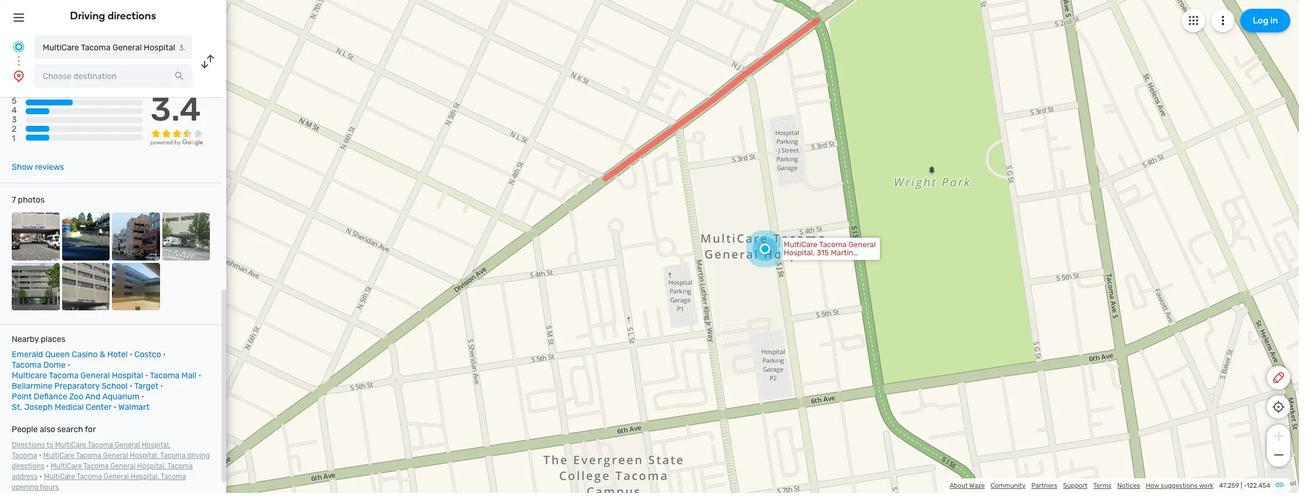 Task type: vqa. For each thing, say whether or not it's contained in the screenshot.
Manhattan, to the bottom
no



Task type: locate. For each thing, give the bounding box(es) containing it.
hospital
[[144, 43, 175, 53], [112, 371, 143, 381]]

waze
[[970, 483, 985, 490]]

walmart link
[[118, 403, 149, 413]]

preparatory
[[54, 382, 100, 392]]

general inside multicare tacoma general hospital, tacoma address
[[110, 463, 136, 471]]

directions
[[108, 9, 156, 22], [12, 463, 44, 471]]

general
[[113, 43, 142, 53], [81, 371, 110, 381], [115, 442, 140, 450], [103, 452, 128, 461], [110, 463, 136, 471], [104, 473, 129, 482]]

122.454
[[1247, 483, 1271, 490]]

driving
[[70, 9, 105, 22]]

notices
[[1118, 483, 1141, 490]]

hospital, inside multicare tacoma general hospital, tacoma driving directions
[[130, 452, 159, 461]]

directions up the address
[[12, 463, 44, 471]]

target link
[[134, 382, 159, 392]]

multicare inside multicare tacoma general hospital, tacoma driving directions
[[43, 452, 74, 461]]

general down multicare tacoma general hospital, tacoma driving directions
[[104, 473, 129, 482]]

general inside multicare tacoma general hospital, tacoma driving directions
[[103, 452, 128, 461]]

school
[[102, 382, 128, 392]]

driving
[[187, 452, 210, 461]]

nearby places
[[12, 335, 65, 345]]

&
[[100, 350, 105, 360]]

general for multicare tacoma general hospital, tacoma driving directions
[[103, 452, 128, 461]]

multicare inside multicare tacoma general hospital, tacoma address
[[51, 463, 82, 471]]

hospital up choose destination text field
[[144, 43, 175, 53]]

people also search for
[[12, 425, 96, 435]]

general inside button
[[113, 43, 142, 53]]

general up choose destination text field
[[113, 43, 142, 53]]

walmart
[[118, 403, 149, 413]]

multicare tacoma general hospital, tacoma driving directions
[[12, 452, 210, 471]]

3.4
[[151, 90, 201, 129]]

emerald queen casino & hotel link
[[12, 350, 128, 360]]

0 horizontal spatial directions
[[12, 463, 44, 471]]

about waze link
[[950, 483, 985, 490]]

multicare tacoma general hospital, tacoma driving directions link
[[12, 452, 210, 471]]

hospital,
[[142, 442, 170, 450], [130, 452, 159, 461], [137, 463, 166, 471], [131, 473, 159, 482]]

general up multicare tacoma general hospital, tacoma driving directions link
[[115, 442, 140, 450]]

nearby
[[12, 335, 39, 345]]

target point defiance zoo and aquarium st. joseph medical center
[[12, 382, 159, 413]]

1 vertical spatial directions
[[12, 463, 44, 471]]

how suggestions work link
[[1147, 483, 1214, 490]]

about
[[950, 483, 969, 490]]

multicare inside button
[[43, 43, 79, 53]]

work
[[1200, 483, 1214, 490]]

zoom in image
[[1272, 430, 1287, 444]]

medical
[[55, 403, 84, 413]]

hospital up school
[[112, 371, 143, 381]]

tacoma
[[81, 43, 111, 53], [12, 361, 41, 371], [49, 371, 79, 381], [150, 371, 180, 381], [88, 442, 113, 450], [12, 452, 37, 461], [76, 452, 101, 461], [160, 452, 186, 461], [83, 463, 109, 471], [167, 463, 193, 471], [77, 473, 102, 482], [161, 473, 186, 482]]

4
[[12, 106, 17, 116]]

zoo
[[69, 392, 83, 402]]

general up multicare tacoma general hospital, tacoma address link
[[103, 452, 128, 461]]

general up preparatory
[[81, 371, 110, 381]]

image 1 of multicare tacoma general hospital, tacoma image
[[12, 213, 60, 261]]

hospital, inside multicare tacoma general hospital, tacoma address
[[137, 463, 166, 471]]

costco
[[134, 350, 161, 360]]

multicare tacoma general hospital, tacoma opening hours link
[[12, 473, 186, 492]]

emerald queen casino & hotel
[[12, 350, 128, 360]]

and
[[85, 392, 101, 402]]

search
[[57, 425, 83, 435]]

hospital, inside multicare tacoma general hospital, tacoma opening hours
[[131, 473, 159, 482]]

joseph
[[24, 403, 53, 413]]

1 horizontal spatial directions
[[108, 9, 156, 22]]

1 vertical spatial hospital
[[112, 371, 143, 381]]

image 6 of multicare tacoma general hospital, tacoma image
[[62, 263, 110, 311]]

general up multicare tacoma general hospital, tacoma opening hours "link"
[[110, 463, 136, 471]]

mall
[[182, 371, 197, 381]]

image 7 of multicare tacoma general hospital, tacoma image
[[112, 263, 160, 311]]

0 horizontal spatial hospital
[[112, 371, 143, 381]]

multicare tacoma general hospital button
[[34, 35, 192, 59]]

aquarium
[[102, 392, 140, 402]]

suggestions
[[1161, 483, 1198, 490]]

multicare
[[43, 43, 79, 53], [55, 442, 86, 450], [43, 452, 74, 461], [51, 463, 82, 471], [44, 473, 75, 482]]

general inside 'directions to multicare tacoma general hospital, tacoma'
[[115, 442, 140, 450]]

photos
[[18, 195, 45, 205]]

1
[[12, 134, 15, 144]]

costco link
[[134, 350, 161, 360]]

multicare for multicare tacoma general hospital, tacoma opening hours
[[44, 473, 75, 482]]

places
[[41, 335, 65, 345]]

0 vertical spatial hospital
[[144, 43, 175, 53]]

hospital, for multicare tacoma general hospital, tacoma driving directions
[[130, 452, 159, 461]]

multicare inside multicare tacoma general hospital, tacoma opening hours
[[44, 473, 75, 482]]

general for multicare tacoma general hospital, tacoma address
[[110, 463, 136, 471]]

reviews
[[35, 163, 64, 173]]

support link
[[1064, 483, 1088, 490]]

also
[[40, 425, 55, 435]]

general inside multicare tacoma general hospital, tacoma opening hours
[[104, 473, 129, 482]]

opening
[[12, 484, 38, 492]]

st. joseph medical center link
[[12, 403, 112, 413]]

1 horizontal spatial hospital
[[144, 43, 175, 53]]

directions
[[12, 442, 45, 450]]

multicare tacoma general hospital, tacoma opening hours
[[12, 473, 186, 492]]

location image
[[12, 69, 26, 83]]

directions up multicare tacoma general hospital button
[[108, 9, 156, 22]]

zoom out image
[[1272, 449, 1287, 463]]

Choose destination text field
[[34, 65, 192, 88]]



Task type: describe. For each thing, give the bounding box(es) containing it.
partners link
[[1032, 483, 1058, 490]]

directions to multicare tacoma general hospital, tacoma link
[[12, 442, 170, 461]]

link image
[[1276, 481, 1285, 490]]

general inside costco tacoma dome multicare tacoma general hospital
[[81, 371, 110, 381]]

directions inside multicare tacoma general hospital, tacoma driving directions
[[12, 463, 44, 471]]

2
[[12, 125, 17, 135]]

hospital, for multicare tacoma general hospital, tacoma address
[[137, 463, 166, 471]]

emerald
[[12, 350, 43, 360]]

how
[[1147, 483, 1160, 490]]

multicare for multicare tacoma general hospital
[[43, 43, 79, 53]]

casino
[[72, 350, 98, 360]]

hotel
[[107, 350, 128, 360]]

tacoma mall link
[[150, 371, 197, 381]]

bellarmine
[[12, 382, 52, 392]]

community link
[[991, 483, 1026, 490]]

dome
[[43, 361, 66, 371]]

hours
[[40, 484, 59, 492]]

point defiance zoo and aquarium link
[[12, 392, 140, 402]]

47.259
[[1220, 483, 1240, 490]]

hospital, inside 'directions to multicare tacoma general hospital, tacoma'
[[142, 442, 170, 450]]

5 4 3 2 1
[[12, 96, 17, 144]]

general for multicare tacoma general hospital, tacoma opening hours
[[104, 473, 129, 482]]

multicare tacoma general hospital
[[43, 43, 175, 53]]

0 vertical spatial directions
[[108, 9, 156, 22]]

target
[[134, 382, 159, 392]]

point
[[12, 392, 32, 402]]

terms link
[[1094, 483, 1112, 490]]

image 5 of multicare tacoma general hospital, tacoma image
[[12, 263, 60, 311]]

notices link
[[1118, 483, 1141, 490]]

center
[[86, 403, 112, 413]]

queen
[[45, 350, 70, 360]]

current location image
[[12, 40, 26, 54]]

about waze community partners support terms notices how suggestions work 47.259 | -122.454
[[950, 483, 1271, 490]]

driving directions
[[70, 9, 156, 22]]

|
[[1241, 483, 1243, 490]]

hospital inside button
[[144, 43, 175, 53]]

multicare inside 'directions to multicare tacoma general hospital, tacoma'
[[55, 442, 86, 450]]

hospital, for multicare tacoma general hospital, tacoma opening hours
[[131, 473, 159, 482]]

image 4 of multicare tacoma general hospital, tacoma image
[[162, 213, 210, 261]]

5
[[12, 96, 17, 106]]

st.
[[12, 403, 22, 413]]

community
[[991, 483, 1026, 490]]

multicare tacoma general hospital link
[[12, 371, 143, 381]]

7
[[12, 195, 16, 205]]

people
[[12, 425, 38, 435]]

show reviews
[[12, 163, 64, 173]]

support
[[1064, 483, 1088, 490]]

for
[[85, 425, 96, 435]]

tacoma inside tacoma mall bellarmine preparatory school
[[150, 371, 180, 381]]

terms
[[1094, 483, 1112, 490]]

hospital inside costco tacoma dome multicare tacoma general hospital
[[112, 371, 143, 381]]

multicare for multicare tacoma general hospital, tacoma driving directions
[[43, 452, 74, 461]]

costco tacoma dome multicare tacoma general hospital
[[12, 350, 161, 381]]

bellarmine preparatory school link
[[12, 382, 128, 392]]

7 photos
[[12, 195, 45, 205]]

show
[[12, 163, 33, 173]]

image 2 of multicare tacoma general hospital, tacoma image
[[62, 213, 110, 261]]

multicare
[[12, 371, 47, 381]]

-
[[1245, 483, 1247, 490]]

tacoma inside button
[[81, 43, 111, 53]]

image 3 of multicare tacoma general hospital, tacoma image
[[112, 213, 160, 261]]

3
[[12, 115, 17, 125]]

multicare tacoma general hospital, tacoma address link
[[12, 463, 193, 482]]

to
[[47, 442, 53, 450]]

tacoma dome link
[[12, 361, 66, 371]]

multicare for multicare tacoma general hospital, tacoma address
[[51, 463, 82, 471]]

partners
[[1032, 483, 1058, 490]]

address
[[12, 473, 38, 482]]

tacoma mall bellarmine preparatory school
[[12, 371, 197, 392]]

multicare tacoma general hospital, tacoma address
[[12, 463, 193, 482]]

directions to multicare tacoma general hospital, tacoma
[[12, 442, 170, 461]]

defiance
[[34, 392, 67, 402]]

pencil image
[[1272, 371, 1286, 385]]

general for multicare tacoma general hospital
[[113, 43, 142, 53]]



